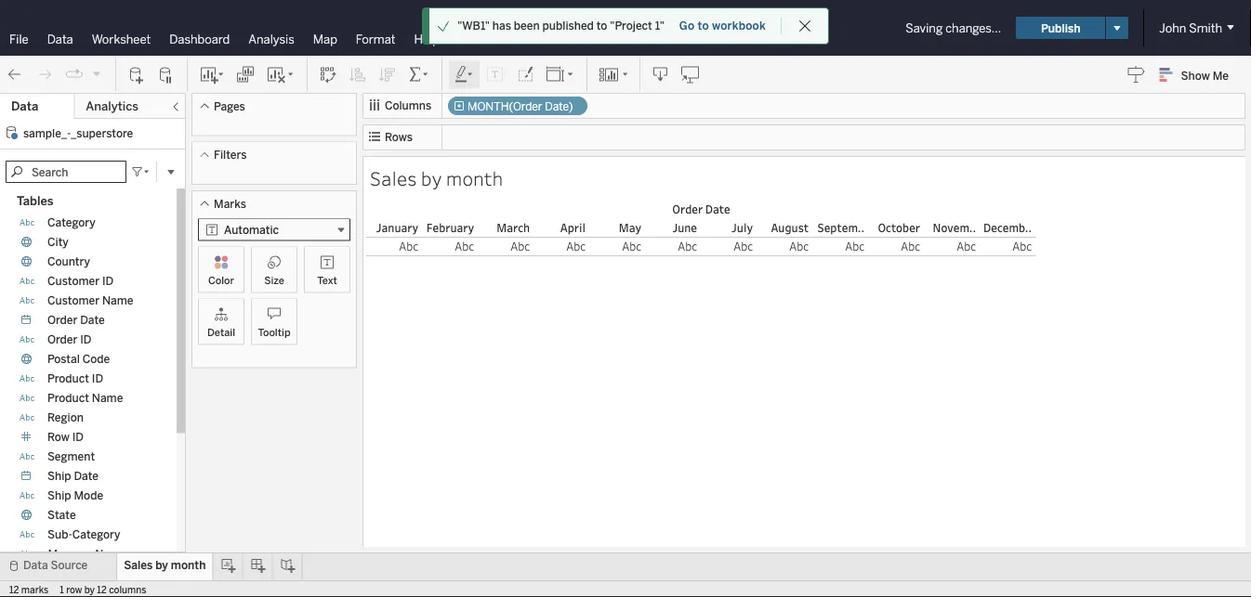 Task type: vqa. For each thing, say whether or not it's contained in the screenshot.
the Publish
yes



Task type: locate. For each thing, give the bounding box(es) containing it.
month right 'names'
[[171, 559, 206, 573]]

name down customer id
[[102, 294, 133, 308]]

0 horizontal spatial by
[[84, 585, 95, 596]]

product
[[47, 372, 89, 386], [47, 392, 89, 405]]

undo image
[[6, 66, 24, 84]]

12 left columns
[[97, 585, 107, 596]]

marks
[[21, 585, 49, 596]]

1 horizontal spatial by
[[155, 559, 168, 573]]

0 horizontal spatial sales by month
[[124, 559, 206, 573]]

sales
[[370, 165, 417, 191], [124, 559, 153, 573]]

columns
[[385, 99, 431, 112]]

May, Month of Order Date. Press Space to toggle selection. Press Escape to go back to the left margin. Use arrow keys to navigate headers text field
[[589, 218, 645, 237]]

"wb1" has been published to "project 1" alert
[[457, 18, 664, 34]]

0 vertical spatial ship
[[47, 470, 71, 483]]

open and edit this workbook in tableau desktop image
[[681, 66, 700, 84]]

product for product name
[[47, 392, 89, 405]]

category
[[47, 216, 96, 230], [72, 528, 120, 542]]

automatic
[[224, 223, 279, 237]]

to left "project
[[597, 19, 607, 33]]

1 vertical spatial order date
[[47, 314, 105, 327]]

john
[[1159, 20, 1186, 35]]

automatic button
[[198, 219, 350, 241]]

ship date
[[47, 470, 99, 483]]

1 horizontal spatial sales by month
[[370, 165, 503, 191]]

by right row
[[84, 585, 95, 596]]

customer for customer id
[[47, 275, 100, 288]]

0 horizontal spatial order date
[[47, 314, 105, 327]]

been
[[514, 19, 540, 33]]

ship for ship mode
[[47, 489, 71, 503]]

12 left marks
[[9, 585, 19, 596]]

country
[[47, 255, 90, 269]]

detail
[[207, 326, 235, 339]]

1 horizontal spatial order date
[[672, 201, 730, 217]]

2 ship from the top
[[47, 489, 71, 503]]

0 horizontal spatial to
[[597, 19, 607, 33]]

ship up state
[[47, 489, 71, 503]]

id
[[102, 275, 114, 288], [80, 333, 92, 347], [92, 372, 103, 386], [72, 431, 84, 444]]

order date up july, month of order date. press space to toggle selection. press escape to go back to the left margin. use arrow keys to navigate headers text field
[[672, 201, 730, 217]]

product for product id
[[47, 372, 89, 386]]

sales by month up february, month of order date. press space to toggle selection. press escape to go back to the left margin. use arrow keys to navigate headers text field
[[370, 165, 503, 191]]

2 product from the top
[[47, 392, 89, 405]]

sales by month up columns
[[124, 559, 206, 573]]

replay animation image
[[91, 68, 102, 79]]

swap rows and columns image
[[319, 66, 337, 84]]

0 vertical spatial sales
[[370, 165, 417, 191]]

1 product from the top
[[47, 372, 89, 386]]

2 12 from the left
[[97, 585, 107, 596]]

1 vertical spatial name
[[92, 392, 123, 405]]

totals image
[[408, 66, 430, 84]]

1
[[60, 585, 64, 596]]

by right 'names'
[[155, 559, 168, 573]]

order date up "order id"
[[47, 314, 105, 327]]

marks
[[214, 197, 246, 211]]

0 horizontal spatial sales
[[124, 559, 153, 573]]

data
[[47, 32, 73, 46], [11, 99, 38, 114], [23, 559, 48, 573]]

row
[[47, 431, 70, 444]]

1 horizontal spatial 12
[[97, 585, 107, 596]]

color
[[208, 274, 234, 287]]

product id
[[47, 372, 103, 386]]

to inside "wb1" has been published to "project 1" alert
[[597, 19, 607, 33]]

category up city
[[47, 216, 96, 230]]

order up postal at the bottom
[[47, 333, 77, 347]]

sales by month
[[370, 165, 503, 191], [124, 559, 206, 573]]

1 vertical spatial product
[[47, 392, 89, 405]]

order up june, month of order date. press space to toggle selection. press escape to go back to the left margin. use arrow keys to navigate headers text field
[[672, 201, 703, 217]]

2 vertical spatial by
[[84, 585, 95, 596]]

1 vertical spatial by
[[155, 559, 168, 573]]

0 horizontal spatial month
[[171, 559, 206, 573]]

1"
[[655, 19, 664, 33]]

0 vertical spatial data
[[47, 32, 73, 46]]

_superstore
[[71, 126, 133, 140]]

postal
[[47, 353, 80, 366]]

sort ascending image
[[349, 66, 367, 84]]

sales down rows
[[370, 165, 417, 191]]

show/hide cards image
[[599, 66, 628, 84]]

john smith
[[1159, 20, 1222, 35]]

1 vertical spatial order
[[47, 314, 77, 327]]

1 vertical spatial customer
[[47, 294, 100, 308]]

show me button
[[1151, 60, 1246, 89]]

data up marks
[[23, 559, 48, 573]]

show
[[1181, 69, 1210, 82]]

sample_-_superstore
[[23, 126, 133, 140]]

customer down country
[[47, 275, 100, 288]]

2 to from the left
[[698, 19, 709, 33]]

wb1
[[646, 19, 677, 37]]

1 ship from the top
[[47, 470, 71, 483]]

1 vertical spatial ship
[[47, 489, 71, 503]]

1 horizontal spatial month
[[446, 165, 503, 191]]

October, Month of Order Date. Press Space to toggle selection. Press Escape to go back to the left margin. Use arrow keys to navigate headers text field
[[868, 218, 924, 237]]

1 horizontal spatial sales
[[370, 165, 417, 191]]

smith
[[1189, 20, 1222, 35]]

0 vertical spatial name
[[102, 294, 133, 308]]

id down code
[[92, 372, 103, 386]]

2 customer from the top
[[47, 294, 100, 308]]

fit image
[[546, 66, 575, 84]]

format workbook image
[[516, 66, 534, 84]]

month
[[446, 165, 503, 191], [171, 559, 206, 573]]

1 customer from the top
[[47, 275, 100, 288]]

segment
[[47, 450, 95, 464]]

date
[[705, 201, 730, 217], [80, 314, 105, 327], [74, 470, 99, 483]]

download image
[[652, 66, 670, 84]]

saving changes...
[[906, 20, 1001, 35]]

to right go
[[698, 19, 709, 33]]

product up region at the bottom left of the page
[[47, 392, 89, 405]]

1 to from the left
[[597, 19, 607, 33]]

2 horizontal spatial by
[[421, 165, 442, 191]]

1 vertical spatial sales
[[124, 559, 153, 573]]

by
[[421, 165, 442, 191], [155, 559, 168, 573], [84, 585, 95, 596]]

February, Month of Order Date. Press Space to toggle selection. Press Escape to go back to the left margin. Use arrow keys to navigate headers text field
[[422, 218, 478, 237]]

1 vertical spatial data
[[11, 99, 38, 114]]

data up replay animation icon in the left top of the page
[[47, 32, 73, 46]]

date up july, month of order date. press space to toggle selection. press escape to go back to the left margin. use arrow keys to navigate headers text field
[[705, 201, 730, 217]]

source
[[51, 559, 88, 573]]

order
[[672, 201, 703, 217], [47, 314, 77, 327], [47, 333, 77, 347]]

date up the mode
[[74, 470, 99, 483]]

new worksheet image
[[199, 66, 225, 84]]

ship down segment
[[47, 470, 71, 483]]

show labels image
[[486, 66, 505, 84]]

id up 'postal code' at the left bottom of the page
[[80, 333, 92, 347]]

code
[[82, 353, 110, 366]]

ship
[[47, 470, 71, 483], [47, 489, 71, 503]]

1 vertical spatial month
[[171, 559, 206, 573]]

Search text field
[[6, 161, 126, 183]]

customer id
[[47, 275, 114, 288]]

success image
[[437, 20, 450, 33]]

row
[[66, 585, 82, 596]]

month up february, month of order date. press space to toggle selection. press escape to go back to the left margin. use arrow keys to navigate headers text field
[[446, 165, 503, 191]]

data down undo icon
[[11, 99, 38, 114]]

order up "order id"
[[47, 314, 77, 327]]

worksheet
[[92, 32, 151, 46]]

order id
[[47, 333, 92, 347]]

go
[[679, 19, 695, 33]]

sales up columns
[[124, 559, 153, 573]]

12
[[9, 585, 19, 596], [97, 585, 107, 596]]

0 vertical spatial customer
[[47, 275, 100, 288]]

id for product id
[[92, 372, 103, 386]]

to
[[597, 19, 607, 33], [698, 19, 709, 33]]

sort descending image
[[378, 66, 397, 84]]

March, Month of Order Date. Press Space to toggle selection. Press Escape to go back to the left margin. Use arrow keys to navigate headers text field
[[478, 218, 534, 237]]

size
[[264, 274, 284, 287]]

publish
[[1041, 21, 1080, 35]]

category up measure names on the left bottom of page
[[72, 528, 120, 542]]

collapse image
[[170, 101, 181, 112]]

2 vertical spatial date
[[74, 470, 99, 483]]

product down postal at the bottom
[[47, 372, 89, 386]]

measure names
[[47, 548, 131, 561]]

sub-category
[[47, 528, 120, 542]]

id up customer name
[[102, 275, 114, 288]]

date down customer name
[[80, 314, 105, 327]]

November, Month of Order Date. Press Space to toggle selection. Press Escape to go back to the left margin. Use arrow keys to navigate headers text field
[[924, 218, 980, 237]]

0 vertical spatial product
[[47, 372, 89, 386]]

1 vertical spatial sales by month
[[124, 559, 206, 573]]

by up february, month of order date. press space to toggle selection. press escape to go back to the left margin. use arrow keys to navigate headers text field
[[421, 165, 442, 191]]

id right row
[[72, 431, 84, 444]]

help
[[414, 32, 440, 46]]

0 horizontal spatial 12
[[9, 585, 19, 596]]

order date
[[672, 201, 730, 217], [47, 314, 105, 327]]

rows
[[385, 131, 413, 144]]

postal code
[[47, 353, 110, 366]]

measure
[[47, 548, 92, 561]]

customer down customer id
[[47, 294, 100, 308]]

name
[[102, 294, 133, 308], [92, 392, 123, 405]]

0 vertical spatial order
[[672, 201, 703, 217]]

1 horizontal spatial to
[[698, 19, 709, 33]]

customer
[[47, 275, 100, 288], [47, 294, 100, 308]]

name down the product id on the left bottom of page
[[92, 392, 123, 405]]

pages
[[214, 99, 245, 113]]

sub-
[[47, 528, 72, 542]]



Task type: describe. For each thing, give the bounding box(es) containing it.
12 marks
[[9, 585, 49, 596]]

customer name
[[47, 294, 133, 308]]

go to workbook
[[679, 19, 766, 33]]

has
[[493, 19, 511, 33]]

product name
[[47, 392, 123, 405]]

saving
[[906, 20, 943, 35]]

me
[[1213, 69, 1229, 82]]

duplicate image
[[236, 66, 255, 84]]

April, Month of Order Date. Press Space to toggle selection. Press Escape to go back to the left margin. Use arrow keys to navigate headers text field
[[534, 218, 589, 237]]

show me
[[1181, 69, 1229, 82]]

changes...
[[945, 20, 1001, 35]]

id for customer id
[[102, 275, 114, 288]]

1 vertical spatial category
[[72, 528, 120, 542]]

go to workbook link
[[678, 18, 767, 33]]

tooltip
[[258, 326, 291, 339]]

file
[[9, 32, 29, 46]]

ship for ship date
[[47, 470, 71, 483]]

date)
[[545, 100, 573, 113]]

June, Month of Order Date. Press Space to toggle selection. Press Escape to go back to the left margin. Use arrow keys to navigate headers text field
[[645, 218, 701, 237]]

id for row id
[[72, 431, 84, 444]]

month(order
[[468, 100, 542, 113]]

1 vertical spatial date
[[80, 314, 105, 327]]

customer for customer name
[[47, 294, 100, 308]]

names
[[95, 548, 131, 561]]

to inside the go to workbook link
[[698, 19, 709, 33]]

month(order date)
[[468, 100, 573, 113]]

0 vertical spatial order date
[[672, 201, 730, 217]]

redo image
[[35, 66, 54, 84]]

mode
[[74, 489, 103, 503]]

replay animation image
[[65, 65, 84, 84]]

publish button
[[1016, 17, 1105, 39]]

marks. press enter to open the view data window.. use arrow keys to navigate data visualization elements. image
[[366, 237, 1036, 257]]

workbook
[[712, 19, 766, 33]]

1 12 from the left
[[9, 585, 19, 596]]

January, Month of Order Date. Press Space to toggle selection. Press Escape to go back to the left margin. Use arrow keys to navigate headers text field
[[366, 218, 422, 237]]

text
[[317, 274, 337, 287]]

dashboard
[[169, 32, 230, 46]]

state
[[47, 509, 76, 522]]

region
[[47, 411, 84, 425]]

filters
[[214, 148, 247, 162]]

analytics
[[86, 99, 138, 114]]

2 vertical spatial order
[[47, 333, 77, 347]]

published
[[542, 19, 594, 33]]

draft
[[604, 21, 630, 35]]

data source
[[23, 559, 88, 573]]

analysis
[[248, 32, 294, 46]]

name for customer name
[[102, 294, 133, 308]]

tables
[[17, 194, 53, 209]]

data guide image
[[1127, 65, 1146, 84]]

columns
[[109, 585, 146, 596]]

new data source image
[[127, 66, 146, 84]]

sample_-
[[23, 126, 71, 140]]

clear sheet image
[[266, 66, 296, 84]]

August, Month of Order Date. Press Space to toggle selection. Press Escape to go back to the left margin. Use arrow keys to navigate headers text field
[[757, 218, 812, 237]]

0 vertical spatial date
[[705, 201, 730, 217]]

city
[[47, 236, 69, 249]]

"wb1" has been published to "project 1"
[[457, 19, 664, 33]]

2 vertical spatial data
[[23, 559, 48, 573]]

1 row by 12 columns
[[60, 585, 146, 596]]

0 vertical spatial by
[[421, 165, 442, 191]]

format
[[356, 32, 396, 46]]

"project
[[610, 19, 652, 33]]

"wb1"
[[457, 19, 490, 33]]

highlight image
[[454, 66, 475, 84]]

pause auto updates image
[[157, 66, 176, 84]]

0 vertical spatial month
[[446, 165, 503, 191]]

0 vertical spatial category
[[47, 216, 96, 230]]

0 vertical spatial sales by month
[[370, 165, 503, 191]]

name for product name
[[92, 392, 123, 405]]

map
[[313, 32, 337, 46]]

September, Month of Order Date. Press Space to toggle selection. Press Escape to go back to the left margin. Use arrow keys to navigate headers text field
[[812, 218, 868, 237]]

row id
[[47, 431, 84, 444]]

ship mode
[[47, 489, 103, 503]]

July, Month of Order Date. Press Space to toggle selection. Press Escape to go back to the left margin. Use arrow keys to navigate headers text field
[[701, 218, 757, 237]]

December, Month of Order Date. Press Space to toggle selection. Press Escape to go back to the left margin. Use arrow keys to navigate headers text field
[[980, 218, 1035, 237]]

id for order id
[[80, 333, 92, 347]]



